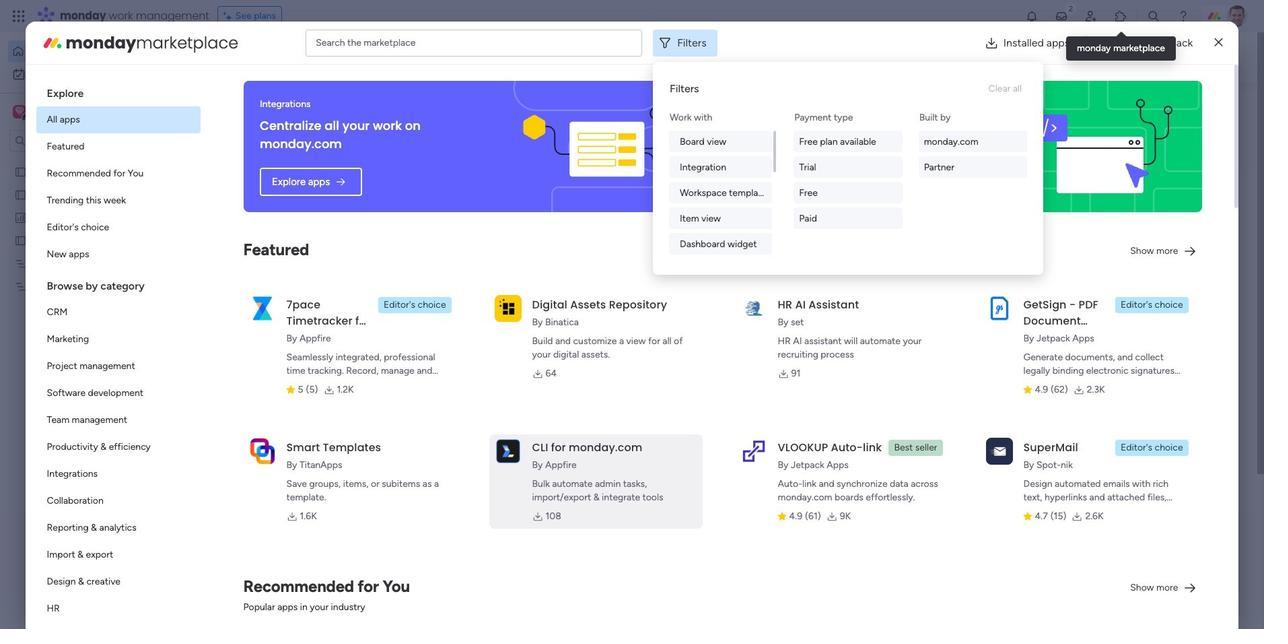 Task type: vqa. For each thing, say whether or not it's contained in the screenshot.
2nd Component Icon from the right's Public board icon
no



Task type: locate. For each thing, give the bounding box(es) containing it.
0 vertical spatial public board image
[[14, 165, 27, 178]]

v2 bolt switch image
[[1118, 50, 1126, 65]]

Search in workspace field
[[28, 133, 112, 149]]

update feed image
[[1055, 9, 1069, 23]]

app logo image
[[249, 295, 276, 322], [495, 295, 522, 322], [741, 295, 768, 322], [986, 295, 1013, 322], [249, 438, 276, 465], [495, 438, 522, 465], [741, 438, 768, 465], [986, 438, 1013, 465]]

1 horizontal spatial component image
[[741, 267, 753, 279]]

select product image
[[12, 9, 26, 23]]

1 horizontal spatial banner logo image
[[1012, 81, 1187, 212]]

invite members image
[[1085, 9, 1099, 23]]

1 vertical spatial public board image
[[14, 188, 27, 201]]

public board image
[[265, 246, 280, 261]]

dapulse x slim image
[[1184, 98, 1200, 114]]

public board image
[[14, 165, 27, 178], [14, 188, 27, 201], [14, 234, 27, 247]]

0 vertical spatial public dashboard image
[[14, 211, 27, 224]]

1 vertical spatial public dashboard image
[[741, 246, 756, 261]]

component image
[[741, 267, 753, 279], [265, 432, 277, 444]]

workspace image
[[13, 104, 26, 119]]

1 horizontal spatial public dashboard image
[[741, 246, 756, 261]]

1 vertical spatial monday marketplace image
[[41, 32, 63, 54]]

0 vertical spatial component image
[[741, 267, 753, 279]]

public dashboard image
[[14, 211, 27, 224], [741, 246, 756, 261]]

check circle image
[[1022, 144, 1031, 154]]

2 vertical spatial public board image
[[14, 234, 27, 247]]

1 vertical spatial heading
[[36, 268, 200, 299]]

monday marketplace image
[[1115, 9, 1128, 23], [41, 32, 63, 54]]

option
[[8, 40, 164, 62], [8, 63, 164, 85], [36, 106, 200, 133], [36, 133, 200, 160], [0, 159, 172, 162], [36, 160, 200, 187], [36, 187, 200, 214], [36, 214, 200, 241], [36, 241, 200, 268], [36, 299, 200, 326], [36, 326, 200, 353], [36, 353, 200, 380], [36, 380, 200, 407], [36, 407, 200, 434], [36, 434, 200, 461], [36, 461, 200, 488], [36, 488, 200, 515], [36, 515, 200, 542], [36, 542, 200, 568], [36, 568, 200, 595], [36, 595, 200, 622]]

2 image
[[1066, 1, 1078, 16]]

1 public board image from the top
[[14, 165, 27, 178]]

list box
[[36, 75, 200, 629], [0, 157, 172, 479]]

0 vertical spatial heading
[[36, 75, 200, 106]]

terry turtle image
[[1227, 5, 1249, 27]]

check circle image
[[1022, 126, 1031, 137]]

0 horizontal spatial public dashboard image
[[14, 211, 27, 224]]

banner logo image
[[521, 81, 696, 212], [1012, 81, 1187, 212]]

1 banner logo image from the left
[[521, 81, 696, 212]]

1 heading from the top
[[36, 75, 200, 106]]

heading
[[36, 75, 200, 106], [36, 268, 200, 299]]

v2 user feedback image
[[1013, 50, 1023, 65]]

0 horizontal spatial banner logo image
[[521, 81, 696, 212]]

1 horizontal spatial monday marketplace image
[[1115, 9, 1128, 23]]

terry turtle image
[[280, 603, 307, 629]]

circle o image
[[1022, 161, 1031, 171]]

1 vertical spatial component image
[[265, 432, 277, 444]]



Task type: describe. For each thing, give the bounding box(es) containing it.
templates image image
[[1014, 271, 1192, 364]]

search everything image
[[1148, 9, 1161, 23]]

see plans image
[[223, 9, 236, 24]]

0 horizontal spatial component image
[[265, 432, 277, 444]]

workspace image
[[15, 104, 24, 119]]

2 heading from the top
[[36, 268, 200, 299]]

0 vertical spatial monday marketplace image
[[1115, 9, 1128, 23]]

add to favorites image
[[695, 246, 709, 260]]

quick search results list box
[[249, 126, 970, 469]]

notifications image
[[1026, 9, 1039, 23]]

help image
[[1177, 9, 1191, 23]]

dapulse x slim image
[[1215, 35, 1223, 51]]

workspace selection element
[[13, 104, 112, 121]]

2 banner logo image from the left
[[1012, 81, 1187, 212]]

2 public board image from the top
[[14, 188, 27, 201]]

3 public board image from the top
[[14, 234, 27, 247]]

0 horizontal spatial monday marketplace image
[[41, 32, 63, 54]]

close recently visited image
[[249, 110, 265, 126]]

circle o image
[[1022, 178, 1031, 188]]

getting started element
[[1002, 491, 1204, 545]]



